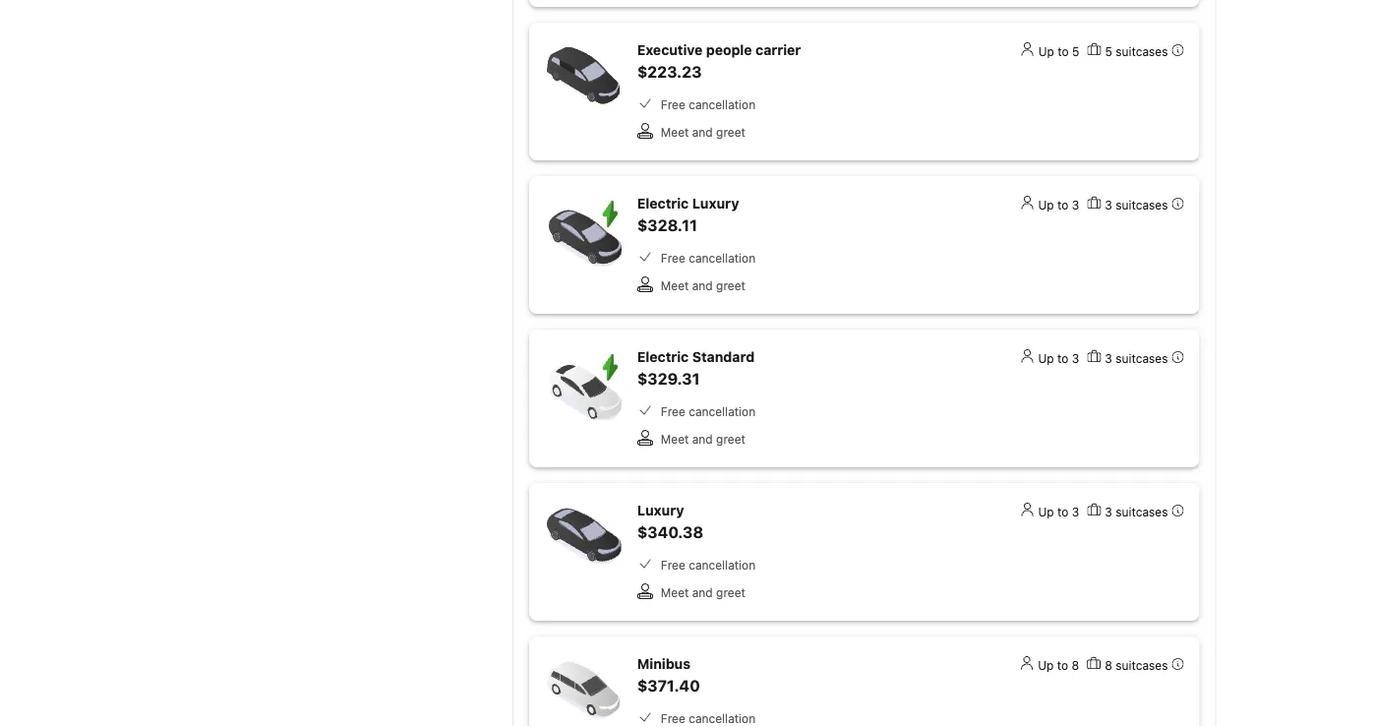 Task type: locate. For each thing, give the bounding box(es) containing it.
0 horizontal spatial 8
[[1072, 658, 1080, 672]]

free for $340.38
[[661, 558, 686, 572]]

4 free from the top
[[661, 558, 686, 572]]

3 free cancellation from the top
[[661, 404, 756, 418]]

free cancellation down $371.40
[[661, 711, 756, 725]]

0 vertical spatial up to 3
[[1039, 198, 1080, 212]]

meet for $223.23
[[661, 125, 689, 139]]

8 left 8 suitcases
[[1072, 658, 1080, 672]]

2 meet and greet from the top
[[661, 278, 746, 292]]

meet and greet down $329.31 at the bottom of the page
[[661, 432, 746, 446]]

1 horizontal spatial 8
[[1105, 658, 1113, 672]]

1 horizontal spatial 5
[[1105, 44, 1113, 58]]

and for $329.31
[[692, 432, 713, 446]]

3 free from the top
[[661, 404, 686, 418]]

3 meet and greet from the top
[[661, 432, 746, 446]]

3 suitcases
[[1105, 198, 1168, 212], [1105, 351, 1168, 365], [1105, 505, 1168, 519]]

2 5 from the left
[[1105, 44, 1113, 58]]

2 vertical spatial 3 suitcases
[[1105, 505, 1168, 519]]

suitcases for $328.11
[[1116, 198, 1168, 212]]

luxury up the $340.38
[[637, 502, 684, 519]]

3
[[1072, 198, 1080, 212], [1105, 198, 1113, 212], [1072, 351, 1080, 365], [1105, 351, 1113, 365], [1072, 505, 1080, 519], [1105, 505, 1113, 519]]

and for $223.23
[[692, 125, 713, 139]]

cancellation for $329.31
[[689, 404, 756, 418]]

cancellation for $328.11
[[689, 251, 756, 265]]

and down $223.23
[[692, 125, 713, 139]]

and down $328.11 in the top of the page
[[692, 278, 713, 292]]

meet and greet down $223.23
[[661, 125, 746, 139]]

4 meet and greet from the top
[[661, 585, 746, 599]]

2 3 suitcases from the top
[[1105, 351, 1168, 365]]

8 suitcases
[[1105, 658, 1168, 672]]

5
[[1073, 44, 1080, 58], [1105, 44, 1113, 58]]

2 up to 3 from the top
[[1039, 351, 1080, 365]]

4 greet from the top
[[716, 585, 746, 599]]

8 right up to 8
[[1105, 658, 1113, 672]]

free cancellation
[[661, 97, 756, 111], [661, 251, 756, 265], [661, 404, 756, 418], [661, 558, 756, 572], [661, 711, 756, 725]]

4 cancellation from the top
[[689, 558, 756, 572]]

and for $328.11
[[692, 278, 713, 292]]

electric inside 'electric standard $329.31'
[[637, 349, 689, 365]]

electric
[[637, 195, 689, 212], [637, 349, 689, 365]]

5 free cancellation from the top
[[661, 711, 756, 725]]

1 3 suitcases from the top
[[1105, 198, 1168, 212]]

up
[[1039, 44, 1055, 58], [1039, 198, 1054, 212], [1039, 351, 1054, 365], [1039, 505, 1054, 519], [1038, 658, 1054, 672]]

free down $371.40
[[661, 711, 686, 725]]

free down $329.31 at the bottom of the page
[[661, 404, 686, 418]]

cancellation down the $340.38
[[689, 558, 756, 572]]

2 up from the top
[[1039, 198, 1054, 212]]

luxury
[[692, 195, 739, 212], [637, 502, 684, 519]]

1 meet from the top
[[661, 125, 689, 139]]

cancellation down 'electric standard $329.31'
[[689, 404, 756, 418]]

1 vertical spatial luxury
[[637, 502, 684, 519]]

standard
[[692, 349, 755, 365]]

luxury up $328.11 in the top of the page
[[692, 195, 739, 212]]

meet and greet down $328.11 in the top of the page
[[661, 278, 746, 292]]

to for $328.11
[[1058, 198, 1069, 212]]

5 left "5 suitcases"
[[1073, 44, 1080, 58]]

free for $328.11
[[661, 251, 686, 265]]

free cancellation down 'electric standard $329.31'
[[661, 404, 756, 418]]

cancellation down $371.40
[[689, 711, 756, 725]]

3 meet from the top
[[661, 432, 689, 446]]

4 and from the top
[[692, 585, 713, 599]]

up to 3 for $329.31
[[1039, 351, 1080, 365]]

cancellation for $223.23
[[689, 97, 756, 111]]

free down the $340.38
[[661, 558, 686, 572]]

1 and from the top
[[692, 125, 713, 139]]

electric inside "electric luxury $328.11"
[[637, 195, 689, 212]]

3 and from the top
[[692, 432, 713, 446]]

suitcases for $329.31
[[1116, 351, 1168, 365]]

free cancellation down the $340.38
[[661, 558, 756, 572]]

to
[[1058, 44, 1069, 58], [1058, 198, 1069, 212], [1058, 351, 1069, 365], [1058, 505, 1069, 519], [1058, 658, 1069, 672]]

and
[[692, 125, 713, 139], [692, 278, 713, 292], [692, 432, 713, 446], [692, 585, 713, 599]]

1 meet and greet from the top
[[661, 125, 746, 139]]

cancellation down executive people carrier $223.23
[[689, 97, 756, 111]]

4 free cancellation from the top
[[661, 558, 756, 572]]

meet for $328.11
[[661, 278, 689, 292]]

1 electric from the top
[[637, 195, 689, 212]]

greet
[[716, 125, 746, 139], [716, 278, 746, 292], [716, 432, 746, 446], [716, 585, 746, 599]]

up to 5
[[1039, 44, 1080, 58]]

4 meet from the top
[[661, 585, 689, 599]]

3 cancellation from the top
[[689, 404, 756, 418]]

1 greet from the top
[[716, 125, 746, 139]]

1 8 from the left
[[1072, 658, 1080, 672]]

cancellation
[[689, 97, 756, 111], [689, 251, 756, 265], [689, 404, 756, 418], [689, 558, 756, 572], [689, 711, 756, 725]]

0 horizontal spatial 5
[[1073, 44, 1080, 58]]

meet and greet down the $340.38
[[661, 585, 746, 599]]

1 up to 3 from the top
[[1039, 198, 1080, 212]]

2 free from the top
[[661, 251, 686, 265]]

0 vertical spatial 3 suitcases
[[1105, 198, 1168, 212]]

free cancellation for $223.23
[[661, 97, 756, 111]]

meet and greet for $329.31
[[661, 432, 746, 446]]

free for $223.23
[[661, 97, 686, 111]]

3 up from the top
[[1039, 351, 1054, 365]]

8
[[1072, 658, 1080, 672], [1105, 658, 1113, 672]]

meet and greet for $328.11
[[661, 278, 746, 292]]

to for carrier
[[1058, 44, 1069, 58]]

3 suitcases from the top
[[1116, 351, 1168, 365]]

1 free cancellation from the top
[[661, 97, 756, 111]]

cancellation for $340.38
[[689, 558, 756, 572]]

$329.31
[[637, 369, 700, 388]]

2 free cancellation from the top
[[661, 251, 756, 265]]

free down $223.23
[[661, 97, 686, 111]]

1 vertical spatial up to 3
[[1039, 351, 1080, 365]]

free down $328.11 in the top of the page
[[661, 251, 686, 265]]

meet down $328.11 in the top of the page
[[661, 278, 689, 292]]

and down the $340.38
[[692, 585, 713, 599]]

free cancellation down "electric luxury $328.11"
[[661, 251, 756, 265]]

meet down $329.31 at the bottom of the page
[[661, 432, 689, 446]]

1 free from the top
[[661, 97, 686, 111]]

2 vertical spatial up to 3
[[1039, 505, 1080, 519]]

to for $329.31
[[1058, 351, 1069, 365]]

2 suitcases from the top
[[1116, 198, 1168, 212]]

2 and from the top
[[692, 278, 713, 292]]

up for carrier
[[1039, 44, 1055, 58]]

minibus $371.40
[[637, 656, 700, 695]]

2 electric from the top
[[637, 349, 689, 365]]

1 suitcases from the top
[[1116, 44, 1168, 58]]

executive
[[637, 42, 703, 58]]

0 vertical spatial luxury
[[692, 195, 739, 212]]

0 horizontal spatial luxury
[[637, 502, 684, 519]]

greet for $329.31
[[716, 432, 746, 446]]

0 vertical spatial electric
[[637, 195, 689, 212]]

suitcases
[[1116, 44, 1168, 58], [1116, 198, 1168, 212], [1116, 351, 1168, 365], [1116, 505, 1168, 519], [1116, 658, 1168, 672]]

5 up from the top
[[1038, 658, 1054, 672]]

up to 3
[[1039, 198, 1080, 212], [1039, 351, 1080, 365], [1039, 505, 1080, 519]]

cancellation down "electric luxury $328.11"
[[689, 251, 756, 265]]

1 vertical spatial 3 suitcases
[[1105, 351, 1168, 365]]

and down $329.31 at the bottom of the page
[[692, 432, 713, 446]]

meet down the $340.38
[[661, 585, 689, 599]]

executive people carrier $223.23
[[637, 42, 801, 81]]

3 greet from the top
[[716, 432, 746, 446]]

free cancellation down executive people carrier $223.23
[[661, 97, 756, 111]]

electric for $328.11
[[637, 195, 689, 212]]

meet and greet
[[661, 125, 746, 139], [661, 278, 746, 292], [661, 432, 746, 446], [661, 585, 746, 599]]

2 greet from the top
[[716, 278, 746, 292]]

meet
[[661, 125, 689, 139], [661, 278, 689, 292], [661, 432, 689, 446], [661, 585, 689, 599]]

1 up from the top
[[1039, 44, 1055, 58]]

electric up $328.11 in the top of the page
[[637, 195, 689, 212]]

2 meet from the top
[[661, 278, 689, 292]]

5 suitcases
[[1105, 44, 1168, 58]]

1 cancellation from the top
[[689, 97, 756, 111]]

3 3 suitcases from the top
[[1105, 505, 1168, 519]]

luxury $340.38
[[637, 502, 704, 542]]

1 vertical spatial electric
[[637, 349, 689, 365]]

2 cancellation from the top
[[689, 251, 756, 265]]

electric up $329.31 at the bottom of the page
[[637, 349, 689, 365]]

free
[[661, 97, 686, 111], [661, 251, 686, 265], [661, 404, 686, 418], [661, 558, 686, 572], [661, 711, 686, 725]]

meet down $223.23
[[661, 125, 689, 139]]

5 right up to 5
[[1105, 44, 1113, 58]]

minibus
[[637, 656, 691, 672]]

1 horizontal spatial luxury
[[692, 195, 739, 212]]



Task type: describe. For each thing, give the bounding box(es) containing it.
meet and greet for $223.23
[[661, 125, 746, 139]]

free cancellation for $340.38
[[661, 558, 756, 572]]

$371.40
[[637, 676, 700, 695]]

free cancellation for $329.31
[[661, 404, 756, 418]]

5 free from the top
[[661, 711, 686, 725]]

$223.23
[[637, 62, 702, 81]]

electric luxury $328.11
[[637, 195, 739, 235]]

4 suitcases from the top
[[1116, 505, 1168, 519]]

4 up from the top
[[1039, 505, 1054, 519]]

electric for $329.31
[[637, 349, 689, 365]]

5 cancellation from the top
[[689, 711, 756, 725]]

2 8 from the left
[[1105, 658, 1113, 672]]

and for $340.38
[[692, 585, 713, 599]]

3 suitcases for $328.11
[[1105, 198, 1168, 212]]

suitcases for carrier
[[1116, 44, 1168, 58]]

greet for $328.11
[[716, 278, 746, 292]]

luxury inside luxury $340.38
[[637, 502, 684, 519]]

meet for $329.31
[[661, 432, 689, 446]]

electric standard $329.31
[[637, 349, 755, 388]]

up for $328.11
[[1039, 198, 1054, 212]]

meet for $340.38
[[661, 585, 689, 599]]

meet and greet for $340.38
[[661, 585, 746, 599]]

free cancellation for $328.11
[[661, 251, 756, 265]]

3 up to 3 from the top
[[1039, 505, 1080, 519]]

1 5 from the left
[[1073, 44, 1080, 58]]

3 suitcases for $329.31
[[1105, 351, 1168, 365]]

people
[[706, 42, 752, 58]]

$328.11
[[637, 216, 698, 235]]

up to 3 for $328.11
[[1039, 198, 1080, 212]]

up to 8
[[1038, 658, 1080, 672]]

luxury inside "electric luxury $328.11"
[[692, 195, 739, 212]]

greet for carrier
[[716, 125, 746, 139]]

$340.38
[[637, 523, 704, 542]]

free for $329.31
[[661, 404, 686, 418]]

5 suitcases from the top
[[1116, 658, 1168, 672]]

carrier
[[756, 42, 801, 58]]

up for $329.31
[[1039, 351, 1054, 365]]



Task type: vqa. For each thing, say whether or not it's contained in the screenshot.
Do not sell my information
no



